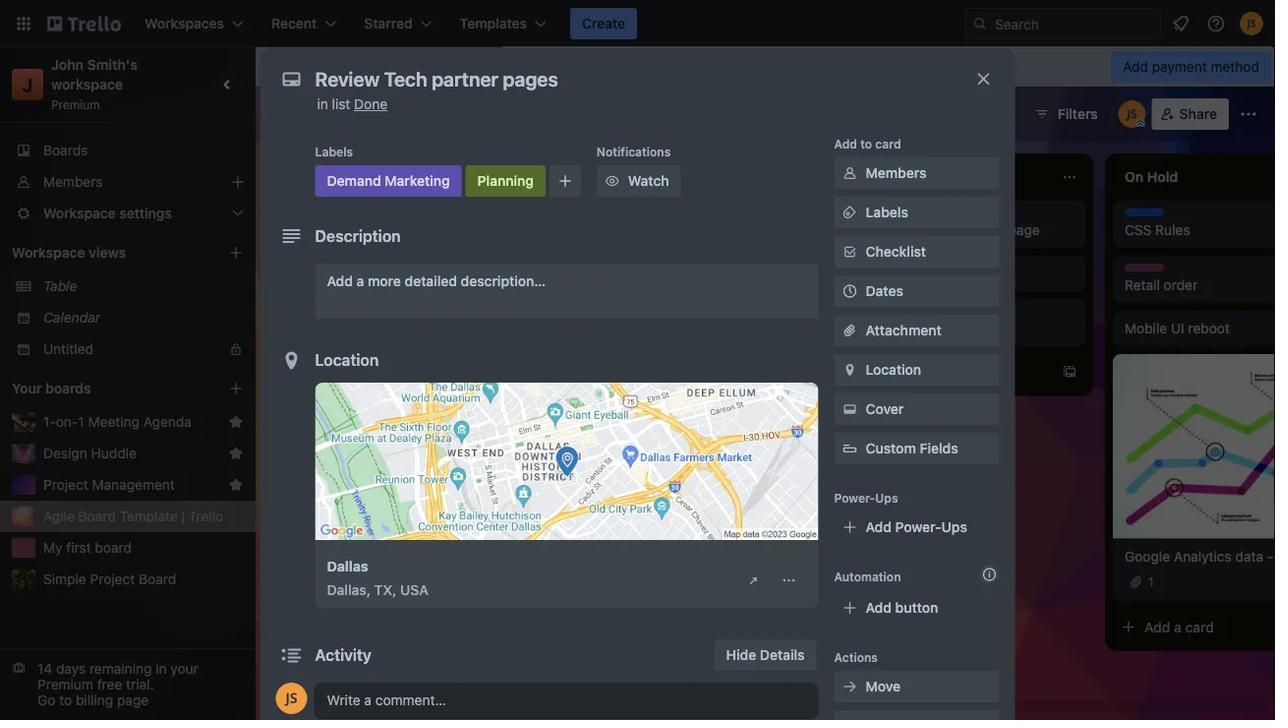 Task type: locate. For each thing, give the bounding box(es) containing it.
later
[[471, 411, 504, 427]]

analytics left data
[[1174, 548, 1232, 564]]

partners inside the partners css rules
[[1125, 210, 1174, 223]]

google
[[567, 265, 612, 281], [1125, 548, 1171, 564]]

add up android
[[835, 137, 858, 151]]

0 vertical spatial to
[[861, 137, 873, 151]]

add a more detailed description… link
[[315, 264, 819, 319]]

ups up "add power-ups"
[[876, 491, 899, 505]]

notifications
[[597, 145, 671, 158]]

1 vertical spatial john smith (johnsmith38824343) image
[[276, 683, 307, 714]]

2 starred icon image from the top
[[228, 446, 244, 461]]

tech right review
[[336, 222, 366, 238]]

a up 'dallas,'
[[337, 552, 344, 569]]

list left of
[[675, 265, 693, 281]]

activity
[[315, 646, 372, 664]]

1 horizontal spatial color: lime, title: "planning" element
[[466, 165, 546, 197]]

analytics up dates
[[846, 265, 904, 281]]

0 vertical spatial board
[[328, 103, 378, 124]]

agile up my on the left of the page
[[43, 508, 75, 524]]

table link
[[43, 276, 244, 296]]

sm image down 'actions'
[[841, 677, 860, 696]]

1 vertical spatial power-
[[896, 519, 942, 535]]

1 down google analytics data - link
[[1149, 575, 1154, 588]]

google adwords list of referrers link
[[567, 264, 787, 283]]

0 horizontal spatial |
[[182, 508, 185, 524]]

tx,
[[374, 582, 397, 598]]

move link
[[835, 671, 1000, 702]]

agile board template | trello down trial
[[281, 103, 521, 124]]

location up cover
[[866, 361, 922, 378]]

0 vertical spatial labels
[[315, 145, 353, 158]]

partner
[[370, 222, 417, 238]]

0 vertical spatial analytics
[[846, 265, 904, 281]]

template up my first board link
[[120, 508, 178, 524]]

1-on-1 meeting agenda
[[43, 414, 192, 430]]

a for add a card button related to make sure sponsors are indicated for tech talk
[[337, 552, 344, 569]]

2 vertical spatial starred icon image
[[228, 477, 244, 493]]

0 horizontal spatial members
[[43, 174, 103, 190]]

happiness inside happiness retail order
[[1125, 265, 1185, 278]]

template down trial
[[382, 103, 461, 124]]

sm image inside location link
[[841, 360, 860, 380]]

1 horizontal spatial smith's
[[502, 59, 553, 75]]

color: purple, title: "demand marketing" element
[[315, 165, 462, 197]]

ups down fields
[[942, 519, 968, 535]]

power- down custom
[[835, 491, 876, 505]]

1 horizontal spatial list
[[380, 367, 399, 384]]

1 horizontal spatial power-
[[896, 519, 942, 535]]

1-
[[43, 414, 56, 430]]

2 horizontal spatial planning
[[700, 308, 754, 325]]

0 vertical spatial color: lime, title: "planning" element
[[466, 165, 546, 197]]

1 starred icon image from the top
[[228, 414, 244, 430]]

board
[[328, 103, 378, 124], [78, 508, 116, 524], [139, 571, 176, 587]]

top 10 trends list - forbes link
[[287, 366, 515, 386]]

1 horizontal spatial for
[[444, 59, 463, 75]]

sm image inside the cover link
[[841, 399, 860, 419]]

trial.
[[126, 676, 154, 692]]

workspace right "j" link
[[51, 76, 123, 92]]

planning down referrers
[[700, 308, 754, 325]]

add left payment
[[1124, 59, 1149, 75]]

page inside 14 days remaining in your premium free trial. go to billing page
[[117, 692, 149, 708]]

in right ends at the top of page
[[667, 59, 679, 75]]

color: lime, title: "planning" element up tbc
[[287, 354, 336, 369]]

john right j
[[51, 57, 84, 73]]

location link
[[835, 354, 1000, 386]]

dallas, tx, usa
[[327, 582, 429, 598]]

| up my first board link
[[182, 508, 185, 524]]

design
[[43, 445, 87, 461]]

color: orange, title: "remarket" element up checklist
[[846, 209, 900, 223]]

0 horizontal spatial labels
[[315, 145, 353, 158]]

open information menu image
[[1207, 14, 1227, 33]]

your boards with 6 items element
[[12, 377, 199, 400]]

fields
[[920, 440, 959, 456]]

q3 webinar content planning link
[[567, 307, 787, 327]]

starred icon image for project management
[[228, 477, 244, 493]]

1
[[78, 414, 84, 430], [1149, 575, 1154, 588]]

sure
[[325, 293, 353, 309]]

3 starred icon image from the top
[[228, 477, 244, 493]]

remarket inside remarket android app new landing page
[[846, 210, 900, 223]]

- right data
[[1268, 548, 1274, 564]]

1 horizontal spatial agile board template | trello
[[281, 103, 521, 124]]

2 vertical spatial in
[[156, 661, 167, 677]]

add a card button up tx,
[[275, 545, 496, 576]]

0 notifications image
[[1170, 12, 1193, 35]]

sm image inside move link
[[841, 677, 860, 696]]

1 horizontal spatial -
[[1268, 548, 1274, 564]]

color: orange, title: "remarket" element down dates
[[846, 307, 900, 322]]

14
[[687, 59, 702, 75], [37, 661, 52, 677]]

0 vertical spatial color: pink, title: "happiness" element
[[1125, 264, 1185, 278]]

0 horizontal spatial agile
[[43, 508, 75, 524]]

1 horizontal spatial free
[[384, 59, 411, 75]]

1 horizontal spatial location
[[866, 361, 922, 378]]

0 horizontal spatial color: lime, title: "planning" element
[[287, 354, 336, 369]]

1 inside button
[[78, 414, 84, 430]]

for right trial
[[444, 59, 463, 75]]

0 vertical spatial premium
[[322, 59, 381, 75]]

marketing
[[385, 173, 450, 189]]

14 left days
[[37, 661, 52, 677]]

share
[[1180, 106, 1218, 122]]

2 vertical spatial planning
[[287, 355, 336, 369]]

color: pink, title: "happiness" element down tbc
[[287, 452, 347, 467]]

2 horizontal spatial page
[[1009, 222, 1040, 238]]

sm image for location
[[841, 360, 860, 380]]

0 horizontal spatial agile board template | trello
[[43, 508, 224, 524]]

1 vertical spatial agile board template | trello
[[43, 508, 224, 524]]

1 horizontal spatial google
[[1125, 548, 1171, 564]]

sm image down add to card
[[841, 163, 860, 183]]

1 vertical spatial create from template… image
[[783, 661, 799, 677]]

14 left "days."
[[687, 59, 702, 75]]

branding guidelines link
[[846, 319, 1074, 338]]

sm image left the app
[[841, 203, 860, 222]]

color: pink, title: "happiness" element
[[1125, 264, 1185, 278], [287, 452, 347, 467]]

add down automation
[[866, 600, 892, 616]]

labels up android
[[866, 204, 909, 220]]

0 horizontal spatial in
[[156, 661, 167, 677]]

add up cover
[[866, 363, 892, 380]]

0 horizontal spatial smith's
[[87, 57, 138, 73]]

2 vertical spatial board
[[139, 571, 176, 587]]

1 horizontal spatial ups
[[942, 519, 968, 535]]

0 horizontal spatial power-
[[835, 491, 876, 505]]

0 horizontal spatial google
[[567, 265, 612, 281]]

add a card button down guidelines
[[834, 356, 1054, 388]]

webinar:
[[318, 411, 374, 427]]

Write a comment text field
[[315, 683, 819, 718]]

members link up labels link
[[835, 157, 1000, 189]]

sm image for checklist
[[841, 242, 860, 262]]

top
[[287, 367, 311, 384]]

0 vertical spatial in
[[667, 59, 679, 75]]

2 remarket from the top
[[846, 308, 900, 322]]

project down board
[[90, 571, 135, 587]]

john smith (johnsmith38824343) image
[[1240, 12, 1264, 35], [276, 683, 307, 714]]

workspace down create button
[[556, 59, 628, 75]]

1 horizontal spatial create from template… image
[[783, 661, 799, 677]]

checklist link
[[835, 236, 1000, 268]]

1 vertical spatial page
[[645, 607, 677, 624]]

1 vertical spatial board
[[78, 508, 116, 524]]

1 vertical spatial premium
[[51, 97, 100, 111]]

q3
[[567, 308, 586, 325]]

starred icon image for 1-on-1 meeting agenda
[[228, 414, 244, 430]]

1 horizontal spatial agile
[[281, 103, 324, 124]]

1 vertical spatial partners
[[889, 308, 938, 322]]

location
[[315, 351, 379, 369], [866, 361, 922, 378]]

go
[[37, 692, 56, 708]]

color: lime, title: "planning" element
[[466, 165, 546, 197], [287, 354, 336, 369]]

automation image
[[993, 98, 1021, 126]]

color: blue, title: "partners" element up happiness retail order
[[1125, 209, 1174, 223]]

location down the talk
[[315, 351, 379, 369]]

board inside 'text field'
[[328, 103, 378, 124]]

planning inside planning top 10 trends list - forbes
[[287, 355, 336, 369]]

page right solutions
[[645, 607, 677, 624]]

add a card button down google analytics data - link
[[1114, 611, 1276, 643]]

remarket up checklist
[[846, 210, 900, 223]]

add down power-ups
[[866, 519, 892, 535]]

add a card button for make sure sponsors are indicated for tech talk
[[275, 545, 496, 576]]

1 horizontal spatial partners
[[1125, 210, 1174, 223]]

happiness down tbc
[[287, 453, 347, 467]]

color: blue, title: "partners" element
[[1125, 209, 1174, 223], [889, 307, 938, 322]]

sm image left cover
[[841, 399, 860, 419]]

in left your
[[156, 661, 167, 677]]

sm image down branding
[[841, 360, 860, 380]]

page down the 'remaining' on the left
[[117, 692, 149, 708]]

color: blue, title: "partners" element up the attachment
[[889, 307, 938, 322]]

0 horizontal spatial free
[[97, 676, 122, 692]]

for inside banner
[[444, 59, 463, 75]]

1 horizontal spatial happiness
[[1125, 265, 1185, 278]]

0 horizontal spatial create from template… image
[[504, 553, 519, 569]]

sm image
[[841, 203, 860, 222], [841, 242, 860, 262], [841, 360, 860, 380], [744, 571, 764, 590], [780, 571, 799, 590]]

1 right 1-
[[78, 414, 84, 430]]

1 horizontal spatial john smith (johnsmith38824343) image
[[1240, 12, 1264, 35]]

0 horizontal spatial partners
[[889, 308, 938, 322]]

in down the the
[[317, 96, 328, 112]]

trello up my first board link
[[189, 508, 224, 524]]

trello inside board name 'text field'
[[474, 103, 521, 124]]

2 vertical spatial list
[[380, 367, 399, 384]]

smith's inside john smith's workspace premium
[[87, 57, 138, 73]]

agile board template | trello inside board name 'text field'
[[281, 103, 521, 124]]

1 vertical spatial list
[[675, 265, 693, 281]]

0 vertical spatial happiness
[[1125, 265, 1185, 278]]

1 horizontal spatial |
[[465, 103, 470, 124]]

lead gen mandrill stats link
[[287, 508, 515, 527]]

2 vertical spatial page
[[117, 692, 149, 708]]

1 vertical spatial trello
[[189, 508, 224, 524]]

happiness 1:1 nancy
[[287, 453, 348, 482]]

google analytics data - link
[[1125, 546, 1276, 566]]

0 horizontal spatial trello
[[189, 508, 224, 524]]

2 horizontal spatial in
[[667, 59, 679, 75]]

0 vertical spatial workspace
[[556, 59, 628, 75]]

of
[[697, 265, 710, 281]]

filters button
[[1029, 98, 1104, 130]]

0 vertical spatial project
[[43, 477, 88, 493]]

tech down sure
[[309, 312, 339, 329]]

premium
[[322, 59, 381, 75], [51, 97, 100, 111], [37, 676, 93, 692]]

sm image for members
[[841, 163, 860, 183]]

0 horizontal spatial for
[[287, 312, 305, 329]]

sm image inside labels link
[[841, 203, 860, 222]]

agile board template | trello
[[281, 103, 521, 124], [43, 508, 224, 524]]

remarket down dates
[[846, 308, 900, 322]]

for down make
[[287, 312, 305, 329]]

cover link
[[835, 393, 1000, 425]]

starred icon image
[[228, 414, 244, 430], [228, 446, 244, 461], [228, 477, 244, 493]]

analytics
[[846, 265, 904, 281], [1174, 548, 1232, 564]]

color: orange, title: "remarket" element
[[846, 209, 900, 223], [846, 307, 900, 322]]

my
[[43, 540, 63, 556]]

free inside 14 days remaining in your premium free trial. go to billing page
[[97, 676, 122, 692]]

color: lime, title: "planning" element right marketing
[[466, 165, 546, 197]]

- inside planning top 10 trends list - forbes
[[402, 367, 409, 384]]

Board name text field
[[271, 98, 531, 130]]

planning right marketing
[[478, 173, 534, 189]]

android app new landing page link
[[846, 220, 1074, 240]]

1 horizontal spatial color: pink, title: "happiness" element
[[1125, 264, 1185, 278]]

card
[[876, 137, 902, 151], [906, 363, 936, 380], [348, 552, 377, 569], [1186, 618, 1215, 635], [627, 661, 656, 677]]

color: pink, title: "happiness" element for order
[[1125, 264, 1185, 278]]

0 horizontal spatial color: pink, title: "happiness" element
[[287, 452, 347, 467]]

ups
[[876, 491, 899, 505], [942, 519, 968, 535]]

boards
[[43, 142, 88, 158]]

members down add to card
[[866, 165, 927, 181]]

0 horizontal spatial workspace
[[51, 76, 123, 92]]

sm image inside checklist link
[[841, 242, 860, 262]]

a down google analytics data - link
[[1175, 618, 1182, 635]]

agile
[[281, 103, 324, 124], [43, 508, 75, 524]]

john inside john smith's workspace premium
[[51, 57, 84, 73]]

automation
[[835, 570, 902, 583]]

0 horizontal spatial to
[[59, 692, 72, 708]]

list left the done link
[[332, 96, 351, 112]]

first
[[66, 540, 91, 556]]

add a card
[[866, 363, 936, 380], [307, 552, 377, 569], [1145, 618, 1215, 635], [586, 661, 656, 677]]

page right 'landing'
[[1009, 222, 1040, 238]]

agile board template | trello down project management button
[[43, 508, 224, 524]]

guidelines
[[907, 320, 971, 336]]

add up sure
[[327, 273, 353, 289]]

partners for partners
[[889, 308, 938, 322]]

0 horizontal spatial 14
[[37, 661, 52, 677]]

None text field
[[305, 61, 955, 96], [319, 553, 728, 580], [305, 61, 955, 96], [319, 553, 728, 580]]

planning for planning
[[478, 173, 534, 189]]

sm image left watch
[[603, 171, 622, 191]]

1 vertical spatial workspace
[[51, 76, 123, 92]]

planning
[[478, 173, 534, 189], [700, 308, 754, 325], [287, 355, 336, 369]]

labels
[[315, 145, 353, 158], [866, 204, 909, 220]]

1 vertical spatial happiness
[[287, 453, 347, 467]]

talk
[[343, 312, 368, 329]]

labels up demand
[[315, 145, 353, 158]]

google for google adwords list of referrers
[[567, 265, 612, 281]]

1-on-1 meeting agenda button
[[43, 412, 220, 432]]

tbc
[[287, 411, 314, 427]]

members down "boards"
[[43, 174, 103, 190]]

john
[[51, 57, 84, 73], [466, 59, 499, 75]]

a
[[357, 273, 364, 289], [895, 363, 903, 380], [337, 552, 344, 569], [1175, 618, 1182, 635], [616, 661, 624, 677]]

| down 🎉 the premium free trial for john smith's workspace ends in 14 days.
[[465, 103, 470, 124]]

0 vertical spatial google
[[567, 265, 612, 281]]

trial
[[414, 59, 440, 75]]

1 vertical spatial free
[[97, 676, 122, 692]]

create a view image
[[228, 245, 244, 261]]

0 vertical spatial color: orange, title: "remarket" element
[[846, 209, 900, 223]]

partners up happiness retail order
[[1125, 210, 1174, 223]]

sm image
[[841, 163, 860, 183], [603, 171, 622, 191], [841, 399, 860, 419], [841, 677, 860, 696]]

trello down 🎉 the premium free trial for john smith's workspace ends in 14 days.
[[474, 103, 521, 124]]

banner
[[256, 47, 1276, 87]]

partners
[[1125, 210, 1174, 223], [889, 308, 938, 322]]

1 vertical spatial remarket
[[846, 308, 900, 322]]

ends
[[631, 59, 664, 75]]

google for google analytics data - 
[[1125, 548, 1171, 564]]

add inside banner
[[1124, 59, 1149, 75]]

j
[[22, 73, 33, 96]]

power- down power-ups
[[896, 519, 942, 535]]

1 vertical spatial agile
[[43, 508, 75, 524]]

partners up the attachment
[[889, 308, 938, 322]]

1 horizontal spatial page
[[645, 607, 677, 624]]

to inside 14 days remaining in your premium free trial. go to billing page
[[59, 692, 72, 708]]

list right trends
[[380, 367, 399, 384]]

planning up tbc
[[287, 355, 336, 369]]

to right the "go"
[[59, 692, 72, 708]]

sm image inside watch 'button'
[[603, 171, 622, 191]]

add a card button down it solutions page link
[[555, 653, 775, 685]]

1 remarket from the top
[[846, 210, 900, 223]]

add a more detailed description…
[[327, 273, 546, 289]]

0 vertical spatial 1
[[78, 414, 84, 430]]

untitled
[[43, 341, 94, 357]]

sm image for labels
[[841, 203, 860, 222]]

agile down the the
[[281, 103, 324, 124]]

in
[[667, 59, 679, 75], [317, 96, 328, 112], [156, 661, 167, 677]]

primary element
[[0, 0, 1276, 47]]

0 vertical spatial template
[[382, 103, 461, 124]]

workspace inside banner
[[556, 59, 628, 75]]

workspace
[[12, 244, 85, 261]]

happiness down 'css'
[[1125, 265, 1185, 278]]

members link down "boards"
[[0, 166, 256, 198]]

description
[[315, 227, 401, 245]]

1 horizontal spatial template
[[382, 103, 461, 124]]

css
[[1125, 222, 1152, 238]]

for inside make sure sponsors are indicated for tech talk
[[287, 312, 305, 329]]

remarket
[[846, 210, 900, 223], [846, 308, 900, 322]]

0 vertical spatial partners
[[1125, 210, 1174, 223]]

free left trial
[[384, 59, 411, 75]]

to up labels link
[[861, 137, 873, 151]]

a left more
[[357, 273, 364, 289]]

0 vertical spatial create from template… image
[[504, 553, 519, 569]]

0 horizontal spatial list
[[332, 96, 351, 112]]

- left forbes
[[402, 367, 409, 384]]

color: pink, title: "happiness" element down 'css'
[[1125, 264, 1185, 278]]

1 vertical spatial 1
[[1149, 575, 1154, 588]]

0 horizontal spatial ups
[[876, 491, 899, 505]]

happiness inside happiness 1:1 nancy
[[287, 453, 347, 467]]

smith's inside banner
[[502, 59, 553, 75]]

a down it solutions page
[[616, 661, 624, 677]]

1 vertical spatial planning
[[700, 308, 754, 325]]

add
[[1124, 59, 1149, 75], [835, 137, 858, 151], [327, 273, 353, 289], [866, 363, 892, 380], [866, 519, 892, 535], [307, 552, 333, 569], [866, 600, 892, 616], [1145, 618, 1171, 635], [586, 661, 612, 677]]

project
[[43, 477, 88, 493], [90, 571, 135, 587]]

create from template… image
[[504, 553, 519, 569], [783, 661, 799, 677]]

|
[[465, 103, 470, 124], [182, 508, 185, 524]]

0 horizontal spatial -
[[402, 367, 409, 384]]

project down design
[[43, 477, 88, 493]]



Task type: describe. For each thing, give the bounding box(es) containing it.
agile inside board name 'text field'
[[281, 103, 324, 124]]

remarket for remarket android app new landing page
[[846, 210, 900, 223]]

agenda
[[143, 414, 192, 430]]

gen
[[322, 509, 348, 525]]

now,
[[410, 411, 441, 427]]

cover
[[866, 401, 904, 417]]

john smith's workspace premium
[[51, 57, 141, 111]]

1 vertical spatial analytics
[[1174, 548, 1232, 564]]

14 inside banner
[[687, 59, 702, 75]]

it solutions page
[[567, 607, 677, 624]]

more
[[368, 273, 401, 289]]

card down google analytics data - link
[[1186, 618, 1215, 635]]

workspace inside john smith's workspace premium
[[51, 76, 123, 92]]

1 horizontal spatial to
[[861, 137, 873, 151]]

untitled link
[[43, 339, 216, 359]]

free inside banner
[[384, 59, 411, 75]]

1 vertical spatial -
[[1268, 548, 1274, 564]]

add a card down google analytics data - link
[[1145, 618, 1215, 635]]

my first board link
[[43, 538, 244, 558]]

1 horizontal spatial color: blue, title: "partners" element
[[1125, 209, 1174, 223]]

1 vertical spatial ups
[[942, 519, 968, 535]]

make
[[287, 293, 321, 309]]

1 horizontal spatial labels
[[866, 204, 909, 220]]

add down google analytics data - link
[[1145, 618, 1171, 635]]

a up cover
[[895, 363, 903, 380]]

add to card
[[835, 137, 902, 151]]

review tech partner pages link
[[287, 220, 515, 240]]

0 horizontal spatial template
[[120, 508, 178, 524]]

0 vertical spatial tech
[[336, 222, 366, 238]]

🎉
[[271, 59, 285, 75]]

🎉 the premium free trial for john smith's workspace ends in 14 days.
[[271, 59, 745, 75]]

template inside board name 'text field'
[[382, 103, 461, 124]]

banner containing 🎉
[[256, 47, 1276, 87]]

the
[[293, 59, 318, 75]]

search image
[[973, 16, 989, 31]]

add up 'dallas,'
[[307, 552, 333, 569]]

details
[[760, 647, 805, 663]]

detailed
[[405, 273, 457, 289]]

1:1
[[287, 466, 304, 482]]

hide details
[[727, 647, 805, 663]]

boards link
[[0, 135, 256, 166]]

button
[[896, 600, 939, 616]]

| inside board name 'text field'
[[465, 103, 470, 124]]

css rules link
[[1125, 220, 1276, 240]]

add a card up cover
[[866, 363, 936, 380]]

simple
[[43, 571, 86, 587]]

members for members link to the left
[[43, 174, 103, 190]]

confetti image
[[271, 59, 285, 75]]

starred icon image for design huddle
[[228, 446, 244, 461]]

2 color: orange, title: "remarket" element from the top
[[846, 307, 900, 322]]

add a card down it solutions page
[[586, 661, 656, 677]]

create from template… image for google adwords list of referrers
[[783, 661, 799, 677]]

your
[[170, 661, 199, 677]]

create from template… image for make sure sponsors are indicated for tech talk
[[504, 553, 519, 569]]

add board image
[[228, 381, 244, 396]]

card up 'dallas,'
[[348, 552, 377, 569]]

0 vertical spatial list
[[332, 96, 351, 112]]

dates
[[866, 283, 904, 299]]

your
[[12, 380, 42, 396]]

14 days remaining in your premium free trial. go to billing page
[[37, 661, 199, 708]]

new
[[929, 222, 955, 238]]

add a card button for google adwords list of referrers
[[555, 653, 775, 685]]

mandrill
[[351, 509, 402, 525]]

john smith (johnsmith38824343) image
[[1119, 100, 1147, 128]]

remarket android app new landing page
[[846, 210, 1040, 238]]

for for tech
[[287, 312, 305, 329]]

1 horizontal spatial board
[[139, 571, 176, 587]]

happiness for order
[[1125, 265, 1185, 278]]

10
[[314, 367, 329, 384]]

on-
[[56, 414, 78, 430]]

add button button
[[835, 592, 1000, 624]]

webinar
[[589, 308, 642, 325]]

add a card button for analytics
[[834, 356, 1054, 388]]

add inside button
[[866, 600, 892, 616]]

lead
[[287, 509, 318, 525]]

calendar
[[43, 309, 100, 326]]

watch button
[[597, 165, 681, 197]]

sm image up hide details
[[744, 571, 764, 590]]

huddle
[[91, 445, 137, 461]]

premium inside 14 days remaining in your premium free trial. go to billing page
[[37, 676, 93, 692]]

demand marketing
[[327, 173, 450, 189]]

14 inside 14 days remaining in your premium free trial. go to billing page
[[37, 661, 52, 677]]

retail order link
[[1125, 275, 1276, 295]]

sm image for move
[[841, 677, 860, 696]]

project inside button
[[43, 477, 88, 493]]

create button
[[571, 8, 638, 39]]

in inside 14 days remaining in your premium free trial. go to billing page
[[156, 661, 167, 677]]

0 horizontal spatial members link
[[0, 166, 256, 198]]

partners for partners css rules
[[1125, 210, 1174, 223]]

sm image for watch
[[603, 171, 622, 191]]

switch to… image
[[14, 14, 33, 33]]

john smith's workspace link
[[51, 57, 141, 92]]

card up the cover link
[[906, 363, 936, 380]]

remaining
[[89, 661, 152, 677]]

card up labels link
[[876, 137, 902, 151]]

retail
[[1125, 277, 1161, 293]]

planning inside q3 webinar content planning link
[[700, 308, 754, 325]]

android
[[846, 222, 896, 238]]

make sure sponsors are indicated for tech talk link
[[287, 291, 515, 331]]

hide details link
[[715, 639, 817, 671]]

0 vertical spatial john smith (johnsmith38824343) image
[[1240, 12, 1264, 35]]

done link
[[354, 96, 388, 112]]

checklist
[[866, 243, 927, 260]]

for for john
[[444, 59, 463, 75]]

not
[[445, 411, 468, 427]]

it solutions page link
[[567, 606, 787, 626]]

make sure sponsors are indicated for tech talk
[[287, 293, 501, 329]]

0 horizontal spatial john smith (johnsmith38824343) image
[[276, 683, 307, 714]]

solutions
[[582, 607, 641, 624]]

1 horizontal spatial members link
[[835, 157, 1000, 189]]

1 horizontal spatial john
[[466, 59, 499, 75]]

q3 webinar content planning
[[567, 308, 754, 325]]

management
[[92, 477, 175, 493]]

happiness for nancy
[[287, 453, 347, 467]]

remarket for remarket
[[846, 308, 900, 322]]

simple project board
[[43, 571, 176, 587]]

0 horizontal spatial color: blue, title: "partners" element
[[889, 307, 938, 322]]

page inside remarket android app new landing page
[[1009, 222, 1040, 238]]

it
[[567, 607, 579, 624]]

are
[[418, 293, 438, 309]]

sm image up details
[[780, 571, 799, 590]]

color: pink, title: "happiness" element for nancy
[[287, 452, 347, 467]]

stats
[[406, 509, 437, 525]]

premium inside john smith's workspace premium
[[51, 97, 100, 111]]

tech inside make sure sponsors are indicated for tech talk
[[309, 312, 339, 329]]

list inside planning top 10 trends list - forbes
[[380, 367, 399, 384]]

add up 'write a comment' text field
[[586, 661, 612, 677]]

Search field
[[965, 8, 1162, 39]]

1 vertical spatial |
[[182, 508, 185, 524]]

planning for planning top 10 trends list - forbes
[[287, 355, 336, 369]]

1 vertical spatial color: lime, title: "planning" element
[[287, 354, 336, 369]]

partners css rules
[[1125, 210, 1191, 238]]

1 vertical spatial in
[[317, 96, 328, 112]]

table
[[43, 278, 77, 294]]

sm image for cover
[[841, 399, 860, 419]]

design huddle button
[[43, 444, 220, 463]]

data
[[1236, 548, 1264, 564]]

dallas,
[[327, 582, 371, 598]]

filters
[[1058, 106, 1098, 122]]

premium inside banner
[[322, 59, 381, 75]]

create
[[582, 15, 626, 31]]

add button
[[866, 600, 939, 616]]

sponsors
[[356, 293, 415, 309]]

go to billing page link
[[37, 692, 149, 708]]

mobile
[[1125, 320, 1168, 336]]

a for add a card button corresponding to google adwords list of referrers
[[616, 661, 624, 677]]

ui
[[1172, 320, 1185, 336]]

members for right members link
[[866, 165, 927, 181]]

hide
[[727, 647, 757, 663]]

mobile ui reboot
[[1125, 320, 1231, 336]]

a for add a more detailed description… link
[[357, 273, 364, 289]]

0 horizontal spatial analytics
[[846, 265, 904, 281]]

share button
[[1153, 98, 1230, 130]]

attachment button
[[835, 315, 1000, 346]]

1 color: orange, title: "remarket" element from the top
[[846, 209, 900, 223]]

ship
[[378, 411, 406, 427]]

review tech partner pages
[[287, 222, 459, 238]]

1 horizontal spatial project
[[90, 571, 135, 587]]

agile board template | trello link
[[43, 507, 244, 526]]

add a card up 'dallas,'
[[307, 552, 377, 569]]

0 horizontal spatial location
[[315, 351, 379, 369]]

0 vertical spatial ups
[[876, 491, 899, 505]]

views
[[89, 244, 126, 261]]

card down it solutions page
[[627, 661, 656, 677]]

show menu image
[[1239, 104, 1259, 124]]

create from template… image
[[1062, 364, 1078, 380]]

boards
[[45, 380, 91, 396]]

add power-ups link
[[835, 512, 1000, 543]]

analytics link
[[846, 264, 1074, 283]]

calendar link
[[43, 308, 244, 328]]

1:1 nancy link
[[287, 464, 515, 484]]

your boards
[[12, 380, 91, 396]]



Task type: vqa. For each thing, say whether or not it's contained in the screenshot.
template board image
no



